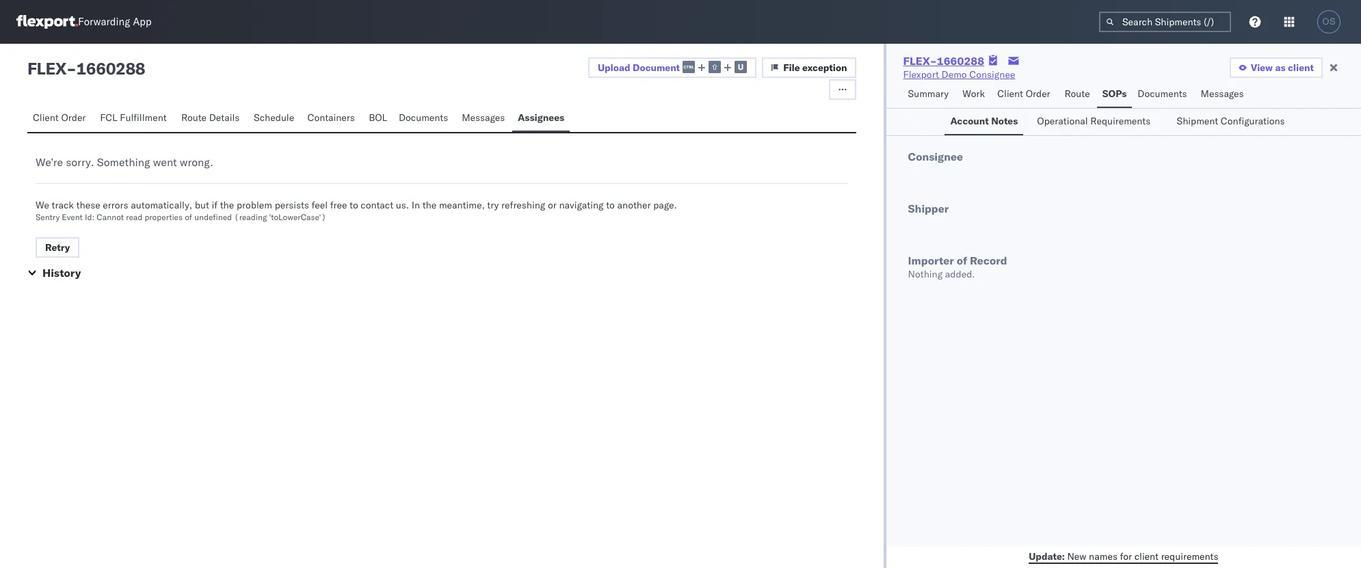 Task type: vqa. For each thing, say whether or not it's contained in the screenshot.
second is
no



Task type: describe. For each thing, give the bounding box(es) containing it.
these
[[76, 199, 100, 211]]

as
[[1275, 62, 1286, 74]]

sops button
[[1097, 81, 1132, 108]]

1 horizontal spatial 1660288
[[937, 54, 985, 68]]

-
[[66, 58, 76, 79]]

retry
[[45, 241, 70, 254]]

1 horizontal spatial messages button
[[1196, 81, 1251, 108]]

documents for the leftmost documents button
[[399, 112, 448, 124]]

flexport. image
[[16, 15, 78, 29]]

flex - 1660288
[[27, 58, 145, 79]]

flexport
[[903, 68, 939, 81]]

schedule
[[254, 112, 294, 124]]

feel
[[312, 199, 328, 211]]

page.
[[653, 199, 677, 211]]

history button
[[42, 266, 81, 280]]

assignees button
[[512, 105, 570, 132]]

containers
[[307, 112, 355, 124]]

upload
[[598, 61, 630, 74]]

id:
[[85, 212, 95, 222]]

1 horizontal spatial order
[[1026, 88, 1051, 100]]

app
[[133, 15, 152, 28]]

route details button
[[176, 105, 248, 132]]

route for route
[[1065, 88, 1090, 100]]

upload document button
[[588, 57, 757, 78]]

wrong.
[[180, 155, 213, 169]]

try
[[487, 199, 499, 211]]

update: new names for client requirements
[[1029, 550, 1219, 563]]

properties
[[145, 212, 183, 222]]

details
[[209, 112, 240, 124]]

'tolowercase')
[[269, 212, 326, 222]]

added.
[[945, 268, 975, 280]]

requirements
[[1161, 550, 1219, 563]]

errors
[[103, 199, 128, 211]]

account
[[951, 115, 989, 127]]

for
[[1120, 550, 1132, 563]]

client for the right client order button
[[998, 88, 1023, 100]]

undefined
[[194, 212, 232, 222]]

or
[[548, 199, 557, 211]]

of inside importer of record nothing added.
[[957, 254, 967, 267]]

os
[[1323, 16, 1336, 27]]

fulfillment
[[120, 112, 167, 124]]

document
[[633, 61, 680, 74]]

shipment configurations
[[1177, 115, 1285, 127]]

operational requirements button
[[1032, 109, 1163, 135]]

assignees
[[518, 112, 564, 124]]

names
[[1089, 550, 1118, 563]]

client for the leftmost client order button
[[33, 112, 59, 124]]

0 vertical spatial consignee
[[970, 68, 1016, 81]]

route details
[[181, 112, 240, 124]]

file exception
[[783, 62, 847, 74]]

view as client
[[1251, 62, 1314, 74]]

of inside we track these errors automatically, but if the problem persists feel free to contact us. in the meantime, try refreshing or navigating to another page. sentry event id: cannot read properties of undefined (reading 'tolowercase')
[[185, 212, 192, 222]]

but
[[195, 199, 209, 211]]

summary
[[908, 88, 949, 100]]

configurations
[[1221, 115, 1285, 127]]

documents for right documents button
[[1138, 88, 1187, 100]]

cannot
[[97, 212, 124, 222]]

sops
[[1103, 88, 1127, 100]]

forwarding app
[[78, 15, 152, 28]]

view as client button
[[1230, 57, 1323, 78]]

something
[[97, 155, 150, 169]]

importer
[[908, 254, 954, 267]]

forwarding app link
[[16, 15, 152, 29]]

sentry
[[36, 212, 60, 222]]

file
[[783, 62, 800, 74]]

record
[[970, 254, 1007, 267]]

0 horizontal spatial client order button
[[27, 105, 95, 132]]

1 the from the left
[[220, 199, 234, 211]]

flex-
[[903, 54, 937, 68]]

2 to from the left
[[606, 199, 615, 211]]

2 the from the left
[[423, 199, 437, 211]]

navigating
[[559, 199, 604, 211]]

flex-1660288
[[903, 54, 985, 68]]

0 horizontal spatial documents button
[[393, 105, 456, 132]]

fcl fulfillment button
[[95, 105, 176, 132]]

account notes
[[951, 115, 1018, 127]]

fcl
[[100, 112, 117, 124]]

importer of record nothing added.
[[908, 254, 1007, 280]]

flex
[[27, 58, 66, 79]]



Task type: locate. For each thing, give the bounding box(es) containing it.
flexport demo consignee link
[[903, 68, 1016, 81]]

1 vertical spatial client order
[[33, 112, 86, 124]]

view
[[1251, 62, 1273, 74]]

schedule button
[[248, 105, 302, 132]]

0 vertical spatial of
[[185, 212, 192, 222]]

1 horizontal spatial route
[[1065, 88, 1090, 100]]

sorry.
[[66, 155, 94, 169]]

client right as
[[1288, 62, 1314, 74]]

1 horizontal spatial to
[[606, 199, 615, 211]]

1 vertical spatial consignee
[[908, 150, 963, 164]]

0 horizontal spatial order
[[61, 112, 86, 124]]

1 to from the left
[[350, 199, 358, 211]]

client order button up we're
[[27, 105, 95, 132]]

0 horizontal spatial client order
[[33, 112, 86, 124]]

client order for the right client order button
[[998, 88, 1051, 100]]

1 vertical spatial of
[[957, 254, 967, 267]]

of up added.
[[957, 254, 967, 267]]

route button
[[1059, 81, 1097, 108]]

work button
[[957, 81, 992, 108]]

messages up "shipment configurations"
[[1201, 88, 1244, 100]]

if
[[212, 199, 218, 211]]

we
[[36, 199, 49, 211]]

the right if
[[220, 199, 234, 211]]

of
[[185, 212, 192, 222], [957, 254, 967, 267]]

demo
[[942, 68, 967, 81]]

client
[[998, 88, 1023, 100], [33, 112, 59, 124]]

0 vertical spatial messages
[[1201, 88, 1244, 100]]

client order button up notes
[[992, 81, 1059, 108]]

1 horizontal spatial the
[[423, 199, 437, 211]]

client order for the leftmost client order button
[[33, 112, 86, 124]]

1 horizontal spatial consignee
[[970, 68, 1016, 81]]

1 horizontal spatial client
[[1288, 62, 1314, 74]]

route left details
[[181, 112, 207, 124]]

went
[[153, 155, 177, 169]]

we track these errors automatically, but if the problem persists feel free to contact us. in the meantime, try refreshing or navigating to another page. sentry event id: cannot read properties of undefined (reading 'tolowercase')
[[36, 199, 677, 222]]

0 horizontal spatial of
[[185, 212, 192, 222]]

consignee down the account
[[908, 150, 963, 164]]

shipper
[[908, 202, 949, 216]]

containers button
[[302, 105, 363, 132]]

documents
[[1138, 88, 1187, 100], [399, 112, 448, 124]]

another
[[617, 199, 651, 211]]

0 horizontal spatial consignee
[[908, 150, 963, 164]]

summary button
[[903, 81, 957, 108]]

route for route details
[[181, 112, 207, 124]]

client up notes
[[998, 88, 1023, 100]]

file exception button
[[762, 57, 856, 78], [762, 57, 856, 78]]

1 vertical spatial client
[[1135, 550, 1159, 563]]

contact
[[361, 199, 393, 211]]

1 vertical spatial documents
[[399, 112, 448, 124]]

event
[[62, 212, 83, 222]]

messages left 'assignees'
[[462, 112, 505, 124]]

order up operational
[[1026, 88, 1051, 100]]

0 horizontal spatial route
[[181, 112, 207, 124]]

1 horizontal spatial client
[[998, 88, 1023, 100]]

of left undefined
[[185, 212, 192, 222]]

0 vertical spatial route
[[1065, 88, 1090, 100]]

0 vertical spatial documents
[[1138, 88, 1187, 100]]

bol button
[[363, 105, 393, 132]]

0 horizontal spatial the
[[220, 199, 234, 211]]

0 horizontal spatial client
[[1135, 550, 1159, 563]]

0 horizontal spatial messages button
[[456, 105, 512, 132]]

documents button up shipment
[[1132, 81, 1196, 108]]

0 horizontal spatial documents
[[399, 112, 448, 124]]

upload document
[[598, 61, 680, 74]]

shipment
[[1177, 115, 1219, 127]]

free
[[330, 199, 347, 211]]

flexport demo consignee
[[903, 68, 1016, 81]]

client order up we're
[[33, 112, 86, 124]]

nothing
[[908, 268, 943, 280]]

meantime,
[[439, 199, 485, 211]]

we're
[[36, 155, 63, 169]]

operational requirements
[[1037, 115, 1151, 127]]

client
[[1288, 62, 1314, 74], [1135, 550, 1159, 563]]

1660288
[[937, 54, 985, 68], [76, 58, 145, 79]]

to
[[350, 199, 358, 211], [606, 199, 615, 211]]

1 horizontal spatial documents
[[1138, 88, 1187, 100]]

retry button
[[36, 237, 80, 258]]

messages button up "shipment configurations"
[[1196, 81, 1251, 108]]

in
[[412, 199, 420, 211]]

1 vertical spatial client
[[33, 112, 59, 124]]

to left another
[[606, 199, 615, 211]]

1 vertical spatial messages
[[462, 112, 505, 124]]

operational
[[1037, 115, 1088, 127]]

the right in
[[423, 199, 437, 211]]

requirements
[[1091, 115, 1151, 127]]

1 horizontal spatial documents button
[[1132, 81, 1196, 108]]

read
[[126, 212, 142, 222]]

update:
[[1029, 550, 1065, 563]]

the
[[220, 199, 234, 211], [423, 199, 437, 211]]

fcl fulfillment
[[100, 112, 167, 124]]

order left the fcl at top
[[61, 112, 86, 124]]

0 horizontal spatial messages
[[462, 112, 505, 124]]

0 horizontal spatial 1660288
[[76, 58, 145, 79]]

forwarding
[[78, 15, 130, 28]]

0 horizontal spatial client
[[33, 112, 59, 124]]

client order
[[998, 88, 1051, 100], [33, 112, 86, 124]]

us.
[[396, 199, 409, 211]]

client right for
[[1135, 550, 1159, 563]]

persists
[[275, 199, 309, 211]]

1 vertical spatial order
[[61, 112, 86, 124]]

1 horizontal spatial client order button
[[992, 81, 1059, 108]]

1 horizontal spatial client order
[[998, 88, 1051, 100]]

1660288 down forwarding app
[[76, 58, 145, 79]]

history
[[42, 266, 81, 280]]

client inside view as client button
[[1288, 62, 1314, 74]]

1 vertical spatial route
[[181, 112, 207, 124]]

messages button left 'assignees'
[[456, 105, 512, 132]]

0 vertical spatial order
[[1026, 88, 1051, 100]]

client order button
[[992, 81, 1059, 108], [27, 105, 95, 132]]

track
[[52, 199, 74, 211]]

Search Shipments (/) text field
[[1099, 12, 1231, 32]]

notes
[[991, 115, 1018, 127]]

0 vertical spatial client
[[998, 88, 1023, 100]]

account notes button
[[945, 109, 1024, 135]]

route
[[1065, 88, 1090, 100], [181, 112, 207, 124]]

0 horizontal spatial to
[[350, 199, 358, 211]]

0 vertical spatial client order
[[998, 88, 1051, 100]]

consignee up work
[[970, 68, 1016, 81]]

order
[[1026, 88, 1051, 100], [61, 112, 86, 124]]

we're sorry. something went wrong.
[[36, 155, 213, 169]]

new
[[1068, 550, 1087, 563]]

(reading
[[234, 212, 267, 222]]

documents up shipment
[[1138, 88, 1187, 100]]

documents button right bol
[[393, 105, 456, 132]]

client up we're
[[33, 112, 59, 124]]

refreshing
[[502, 199, 545, 211]]

consignee
[[970, 68, 1016, 81], [908, 150, 963, 164]]

to right free
[[350, 199, 358, 211]]

client order up notes
[[998, 88, 1051, 100]]

exception
[[803, 62, 847, 74]]

flex-1660288 link
[[903, 54, 985, 68]]

os button
[[1314, 6, 1345, 38]]

1660288 up flexport demo consignee
[[937, 54, 985, 68]]

documents right bol "button"
[[399, 112, 448, 124]]

route up operational
[[1065, 88, 1090, 100]]

1 horizontal spatial messages
[[1201, 88, 1244, 100]]

0 vertical spatial client
[[1288, 62, 1314, 74]]

automatically,
[[131, 199, 192, 211]]

problem
[[237, 199, 272, 211]]

1 horizontal spatial of
[[957, 254, 967, 267]]



